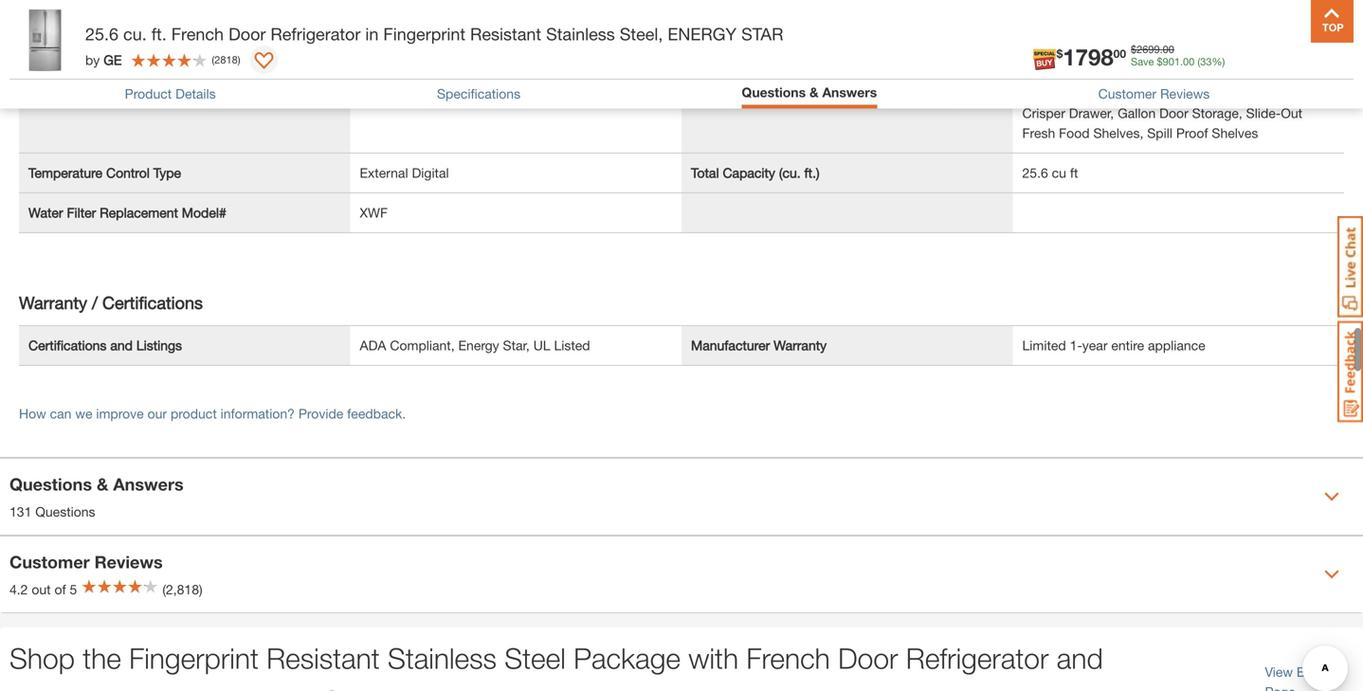 Task type: locate. For each thing, give the bounding box(es) containing it.
0 horizontal spatial storage,
[[1121, 85, 1172, 101]]

top button
[[1311, 0, 1354, 43]]

limited 1-year entire appliance
[[1022, 337, 1205, 353]]

temperature control type
[[28, 165, 181, 180]]

2 vertical spatial questions
[[35, 504, 95, 519]]

1 horizontal spatial with
[[688, 641, 738, 675]]

questions right storage
[[742, 84, 806, 100]]

$ right 'save'
[[1157, 56, 1163, 68]]

page
[[1265, 684, 1295, 691]]

customer up gallon
[[1098, 86, 1156, 102]]

range
[[175, 684, 255, 691]]

specifications button
[[437, 86, 520, 102], [437, 86, 520, 102]]

& for questions & answers
[[809, 84, 819, 100]]

reviews
[[1160, 86, 1210, 102], [94, 551, 163, 572]]

1 horizontal spatial customer reviews
[[1098, 86, 1210, 102]]

display image
[[255, 52, 274, 71]]

product
[[171, 405, 217, 421]]

water
[[28, 205, 63, 220]]

total
[[691, 165, 719, 180]]

1 horizontal spatial (
[[1197, 56, 1200, 68]]

provide
[[298, 405, 343, 421]]

1 vertical spatial refrigerator
[[122, 85, 192, 101]]

1 vertical spatial resistant
[[267, 641, 380, 675]]

1 horizontal spatial customer
[[1098, 86, 1156, 102]]

limited
[[1022, 337, 1066, 353]]

plastic
[[1022, 45, 1062, 61]]

25.6 up by ge
[[85, 24, 119, 44]]

1798
[[1063, 43, 1113, 70]]

answers right features
[[822, 84, 877, 100]]

00 left 'save'
[[1113, 47, 1126, 60]]

features
[[741, 85, 793, 101]]

answers inside questions & answers 131 questions
[[113, 474, 184, 494]]

how
[[19, 405, 46, 421]]

customer up 4.2 out of 5
[[9, 551, 90, 572]]

reviews down 901
[[1160, 86, 1210, 102]]

00
[[1163, 43, 1174, 56], [1113, 47, 1126, 60], [1183, 56, 1195, 68]]

$ 2699 . 00 save $ 901 . 00 ( 33 %)
[[1131, 43, 1225, 68]]

1 vertical spatial fingerprint
[[129, 641, 259, 675]]

non-
[[360, 45, 389, 61]]

live chat image
[[1337, 216, 1363, 318]]

0 horizontal spatial with
[[263, 684, 313, 691]]

caret image
[[1324, 567, 1339, 582]]

listed
[[554, 337, 590, 353]]

returnable down 25.6 cu. ft. french door refrigerator in fingerprint resistant stainless steel, energy star
[[389, 45, 454, 61]]

storage, up 'shelves'
[[1192, 105, 1242, 121]]

1 vertical spatial french
[[746, 641, 830, 675]]

2 horizontal spatial refrigerator
[[906, 641, 1049, 675]]

customer reviews up gallon
[[1098, 86, 1210, 102]]

shelves
[[1212, 125, 1258, 141]]

0 horizontal spatial &
[[97, 474, 108, 494]]

$ inside the $ 1798 00
[[1057, 47, 1063, 60]]

information?
[[220, 405, 295, 421]]

0 vertical spatial reviews
[[1160, 86, 1210, 102]]

00 left the 33
[[1183, 56, 1195, 68]]

1 vertical spatial reviews
[[94, 551, 163, 572]]

& for questions & answers 131 questions
[[97, 474, 108, 494]]

with right range
[[263, 684, 313, 691]]

0 horizontal spatial and
[[110, 337, 133, 353]]

and
[[110, 337, 133, 353], [1057, 641, 1103, 675]]

freestanding
[[9, 684, 168, 691]]

answers down our
[[113, 474, 184, 494]]

& down improve
[[97, 474, 108, 494]]

1 horizontal spatial storage,
[[1192, 105, 1242, 121]]

0 vertical spatial customer reviews
[[1098, 86, 1210, 102]]

resistant inside shop the fingerprint resistant stainless steel package with french door refrigerator and freestanding range with griddle
[[267, 641, 380, 675]]

. right 'save'
[[1160, 43, 1163, 56]]

0 vertical spatial resistant
[[470, 24, 541, 44]]

1 horizontal spatial $
[[1131, 43, 1137, 56]]

non-returnable
[[360, 45, 454, 61]]

warranty
[[19, 292, 87, 313], [774, 337, 827, 353]]

131
[[9, 504, 32, 519]]

1 horizontal spatial french
[[746, 641, 830, 675]]

resistant
[[470, 24, 541, 44], [267, 641, 380, 675]]

1 vertical spatial stainless
[[388, 641, 497, 675]]

drawer,
[[1069, 105, 1114, 121]]

capacity
[[723, 165, 775, 180]]

certifications
[[102, 292, 203, 313], [28, 337, 107, 353]]

french
[[171, 24, 224, 44], [746, 641, 830, 675]]

1 horizontal spatial 00
[[1163, 43, 1174, 56]]

&
[[809, 84, 819, 100], [97, 474, 108, 494]]

and inside shop the fingerprint resistant stainless steel package with french door refrigerator and freestanding range with griddle
[[1057, 641, 1103, 675]]

1 vertical spatial with
[[263, 684, 313, 691]]

1 returnable from the left
[[28, 45, 93, 61]]

ada
[[360, 337, 386, 353]]

. left the 33
[[1180, 56, 1183, 68]]

certifications down /
[[28, 337, 107, 353]]

0 horizontal spatial warranty
[[19, 292, 87, 313]]

customer
[[1098, 86, 1156, 102], [9, 551, 90, 572]]

energy
[[458, 337, 499, 353]]

certifications up listings
[[102, 292, 203, 313]]

0 horizontal spatial customer
[[9, 551, 90, 572]]

entire
[[1111, 337, 1144, 353]]

manufacturer warranty
[[691, 337, 827, 353]]

(cu.
[[779, 165, 801, 180]]

by
[[85, 52, 100, 68]]

1 vertical spatial answers
[[113, 474, 184, 494]]

questions up 131
[[9, 474, 92, 494]]

view
[[1265, 664, 1293, 679]]

questions
[[742, 84, 806, 100], [9, 474, 92, 494], [35, 504, 95, 519]]

reviews up (2,818)
[[94, 551, 163, 572]]

0 vertical spatial stainless
[[546, 24, 615, 44]]

0 horizontal spatial answers
[[113, 474, 184, 494]]

spill
[[1147, 125, 1172, 141]]

resistant up griddle
[[267, 641, 380, 675]]

returnable up shelf
[[28, 45, 93, 61]]

0 horizontal spatial 25.6
[[85, 24, 119, 44]]

ada compliant, energy star, ul listed
[[360, 337, 590, 353]]

ft
[[1070, 165, 1078, 180]]

0 horizontal spatial stainless
[[388, 641, 497, 675]]

1 vertical spatial &
[[97, 474, 108, 494]]

0 horizontal spatial 00
[[1113, 47, 1126, 60]]

out
[[1281, 105, 1302, 121]]

with right package
[[688, 641, 738, 675]]

0 horizontal spatial fingerprint
[[129, 641, 259, 675]]

$ up crisper
[[1057, 47, 1063, 60]]

questions right 131
[[35, 504, 95, 519]]

1 vertical spatial warranty
[[774, 337, 827, 353]]

0 vertical spatial customer
[[1098, 86, 1156, 102]]

1 vertical spatial customer
[[9, 551, 90, 572]]

1 adjustable from the left
[[1022, 85, 1085, 101]]

energy
[[668, 24, 737, 44]]

adjustable down the 33
[[1175, 85, 1238, 101]]

1 horizontal spatial 25.6
[[1022, 165, 1048, 180]]

25.6 for 25.6 cu. ft. french door refrigerator in fingerprint resistant stainless steel, energy star
[[85, 24, 119, 44]]

1 horizontal spatial adjustable
[[1175, 85, 1238, 101]]

digital
[[412, 165, 449, 180]]

in
[[365, 24, 379, 44]]

1 vertical spatial and
[[1057, 641, 1103, 675]]

$ for 1798
[[1057, 47, 1063, 60]]

25.6 left cu
[[1022, 165, 1048, 180]]

1 horizontal spatial &
[[809, 84, 819, 100]]

0 vertical spatial &
[[809, 84, 819, 100]]

( left %)
[[1197, 56, 1200, 68]]

0 vertical spatial certifications
[[102, 292, 203, 313]]

0 horizontal spatial adjustable
[[1022, 85, 1085, 101]]

fingerprint up non-returnable
[[383, 24, 465, 44]]

storage, up gallon
[[1121, 85, 1172, 101]]

fingerprint up range
[[129, 641, 259, 675]]

00 right 2699
[[1163, 43, 1174, 56]]

warranty right manufacturer
[[774, 337, 827, 353]]

griddle
[[321, 684, 409, 691]]

2 horizontal spatial 00
[[1183, 56, 1195, 68]]

details
[[175, 86, 216, 102]]

0 vertical spatial refrigerator
[[271, 24, 361, 44]]

stainless left steel,
[[546, 24, 615, 44]]

product details
[[125, 86, 216, 102]]

1 horizontal spatial and
[[1057, 641, 1103, 675]]

warranty left /
[[19, 292, 87, 313]]

0 horizontal spatial $
[[1057, 47, 1063, 60]]

year
[[1082, 337, 1108, 353]]

& right features
[[809, 84, 819, 100]]

0 vertical spatial questions
[[742, 84, 806, 100]]

answers
[[822, 84, 877, 100], [113, 474, 184, 494]]

0 vertical spatial answers
[[822, 84, 877, 100]]

1 horizontal spatial answers
[[822, 84, 877, 100]]

1 vertical spatial storage,
[[1192, 105, 1242, 121]]

product image image
[[14, 9, 76, 71]]

4.2
[[9, 581, 28, 597]]

( left )
[[212, 54, 214, 66]]

customer reviews up 5
[[9, 551, 163, 572]]

1 horizontal spatial returnable
[[389, 45, 454, 61]]

25.6 for 25.6 cu ft
[[1022, 165, 1048, 180]]

2699
[[1137, 43, 1160, 56]]

0 horizontal spatial returnable
[[28, 45, 93, 61]]

0 vertical spatial and
[[110, 337, 133, 353]]

0 vertical spatial with
[[688, 641, 738, 675]]

resistant up specifications
[[470, 24, 541, 44]]

manufacturer
[[691, 337, 770, 353]]

2 returnable from the left
[[389, 45, 454, 61]]

& inside questions & answers 131 questions
[[97, 474, 108, 494]]

product
[[125, 86, 172, 102]]

adjustable up crisper
[[1022, 85, 1085, 101]]

questions for questions & answers 131 questions
[[9, 474, 92, 494]]

0 vertical spatial 25.6
[[85, 24, 119, 44]]

33
[[1200, 56, 1212, 68]]

fresh
[[1022, 125, 1055, 141]]

customer reviews button
[[1098, 86, 1210, 102], [1098, 86, 1210, 102]]

steel
[[505, 641, 566, 675]]

door inside shop the fingerprint resistant stainless steel package with french door refrigerator and freestanding range with griddle
[[838, 641, 898, 675]]

$ left 901
[[1131, 43, 1137, 56]]

the
[[83, 641, 121, 675]]

0 horizontal spatial resistant
[[267, 641, 380, 675]]

total capacity (cu. ft.)
[[691, 165, 820, 180]]

1 vertical spatial questions
[[9, 474, 92, 494]]

1 horizontal spatial resistant
[[470, 24, 541, 44]]

1 horizontal spatial fingerprint
[[383, 24, 465, 44]]

0 vertical spatial french
[[171, 24, 224, 44]]

with
[[688, 641, 738, 675], [263, 684, 313, 691]]

1 vertical spatial customer reviews
[[9, 551, 163, 572]]

shop the fingerprint resistant stainless steel package with french door refrigerator and freestanding range with griddle
[[9, 641, 1103, 691]]

1 vertical spatial 25.6
[[1022, 165, 1048, 180]]

questions for questions & answers
[[742, 84, 806, 100]]

adjustable
[[1022, 85, 1085, 101], [1175, 85, 1238, 101]]

stainless up griddle
[[388, 641, 497, 675]]

(2,818)
[[162, 581, 202, 597]]

2 vertical spatial refrigerator
[[906, 641, 1049, 675]]

feedback.
[[347, 405, 406, 421]]



Task type: vqa. For each thing, say whether or not it's contained in the screenshot.
ORDER
no



Task type: describe. For each thing, give the bounding box(es) containing it.
0 horizontal spatial (
[[212, 54, 214, 66]]

can
[[50, 405, 72, 421]]

0 horizontal spatial french
[[171, 24, 224, 44]]

0 horizontal spatial refrigerator
[[122, 85, 192, 101]]

)
[[238, 54, 240, 66]]

( inside $ 2699 . 00 save $ 901 . 00 ( 33 %)
[[1197, 56, 1200, 68]]

shelf material - refrigerator
[[28, 85, 192, 101]]

2 adjustable from the left
[[1175, 85, 1238, 101]]

caret image
[[1324, 489, 1339, 504]]

2 horizontal spatial $
[[1157, 56, 1163, 68]]

answers for questions & answers
[[822, 84, 877, 100]]

view bundle page
[[1265, 664, 1338, 691]]

filter
[[67, 205, 96, 220]]

25.6 cu. ft. french door refrigerator in fingerprint resistant stainless steel, energy star
[[85, 24, 783, 44]]

questions & answers 131 questions
[[9, 474, 184, 519]]

our
[[147, 405, 167, 421]]

package
[[574, 641, 681, 675]]

0 horizontal spatial .
[[1160, 43, 1163, 56]]

00 inside the $ 1798 00
[[1113, 47, 1126, 60]]

0 vertical spatial storage,
[[1121, 85, 1172, 101]]

by ge
[[85, 52, 122, 68]]

ft.)
[[804, 165, 820, 180]]

type
[[153, 165, 181, 180]]

gallon
[[1118, 105, 1156, 121]]

french inside shop the fingerprint resistant stainless steel package with french door refrigerator and freestanding range with griddle
[[746, 641, 830, 675]]

$ for 2699
[[1131, 43, 1137, 56]]

1 vertical spatial certifications
[[28, 337, 107, 353]]

adjustable door storage, adjustable shelves/racks, crisper drawer, gallon door storage, slide-out fresh food shelves, spill proof shelves
[[1022, 85, 1333, 141]]

0 horizontal spatial reviews
[[94, 551, 163, 572]]

food
[[1059, 125, 1090, 141]]

1 horizontal spatial reviews
[[1160, 86, 1210, 102]]

star
[[741, 24, 783, 44]]

save
[[1131, 56, 1154, 68]]

25.6 cu ft
[[1022, 165, 1078, 180]]

appliance
[[1148, 337, 1205, 353]]

1-
[[1070, 337, 1082, 353]]

listings
[[136, 337, 182, 353]]

model#
[[182, 205, 226, 220]]

1 horizontal spatial warranty
[[774, 337, 827, 353]]

shelf
[[28, 85, 58, 101]]

star,
[[503, 337, 530, 353]]

( 2818 )
[[212, 54, 240, 66]]

901
[[1163, 56, 1180, 68]]

$ 1798 00
[[1057, 43, 1126, 70]]

ul
[[533, 337, 550, 353]]

we
[[75, 405, 92, 421]]

external digital
[[360, 165, 449, 180]]

1 horizontal spatial refrigerator
[[271, 24, 361, 44]]

how can we improve our product information? provide feedback. link
[[19, 405, 406, 421]]

how can we improve our product information? provide feedback.
[[19, 405, 406, 421]]

temperature
[[28, 165, 102, 180]]

ge
[[104, 52, 122, 68]]

1 horizontal spatial .
[[1180, 56, 1183, 68]]

improve
[[96, 405, 144, 421]]

out
[[32, 581, 51, 597]]

cu
[[1052, 165, 1066, 180]]

fingerprint inside shop the fingerprint resistant stainless steel package with french door refrigerator and freestanding range with griddle
[[129, 641, 259, 675]]

%)
[[1212, 56, 1225, 68]]

feedback link image
[[1337, 320, 1363, 423]]

bundle
[[1297, 664, 1338, 679]]

-
[[113, 85, 118, 101]]

water filter replacement model#
[[28, 205, 226, 220]]

storage
[[691, 85, 738, 101]]

material
[[62, 85, 110, 101]]

ft.
[[151, 24, 167, 44]]

stainless inside shop the fingerprint resistant stainless steel package with french door refrigerator and freestanding range with griddle
[[388, 641, 497, 675]]

external
[[360, 165, 408, 180]]

shop
[[9, 641, 75, 675]]

5
[[70, 581, 77, 597]]

replacement
[[100, 205, 178, 220]]

compliant,
[[390, 337, 455, 353]]

2818
[[214, 54, 238, 66]]

of
[[54, 581, 66, 597]]

1 horizontal spatial stainless
[[546, 24, 615, 44]]

xwf
[[360, 205, 388, 220]]

0 horizontal spatial customer reviews
[[9, 551, 163, 572]]

crisper
[[1022, 105, 1065, 121]]

proof
[[1176, 125, 1208, 141]]

view bundle page link
[[1265, 662, 1354, 691]]

0 vertical spatial warranty
[[19, 292, 87, 313]]

certifications and listings
[[28, 337, 182, 353]]

cu.
[[123, 24, 147, 44]]

shelves,
[[1093, 125, 1143, 141]]

questions & answers
[[742, 84, 877, 100]]

steel,
[[620, 24, 663, 44]]

specifications
[[437, 86, 520, 102]]

refrigerator inside shop the fingerprint resistant stainless steel package with french door refrigerator and freestanding range with griddle
[[906, 641, 1049, 675]]

control
[[106, 165, 150, 180]]

0 vertical spatial fingerprint
[[383, 24, 465, 44]]

answers for questions & answers 131 questions
[[113, 474, 184, 494]]



